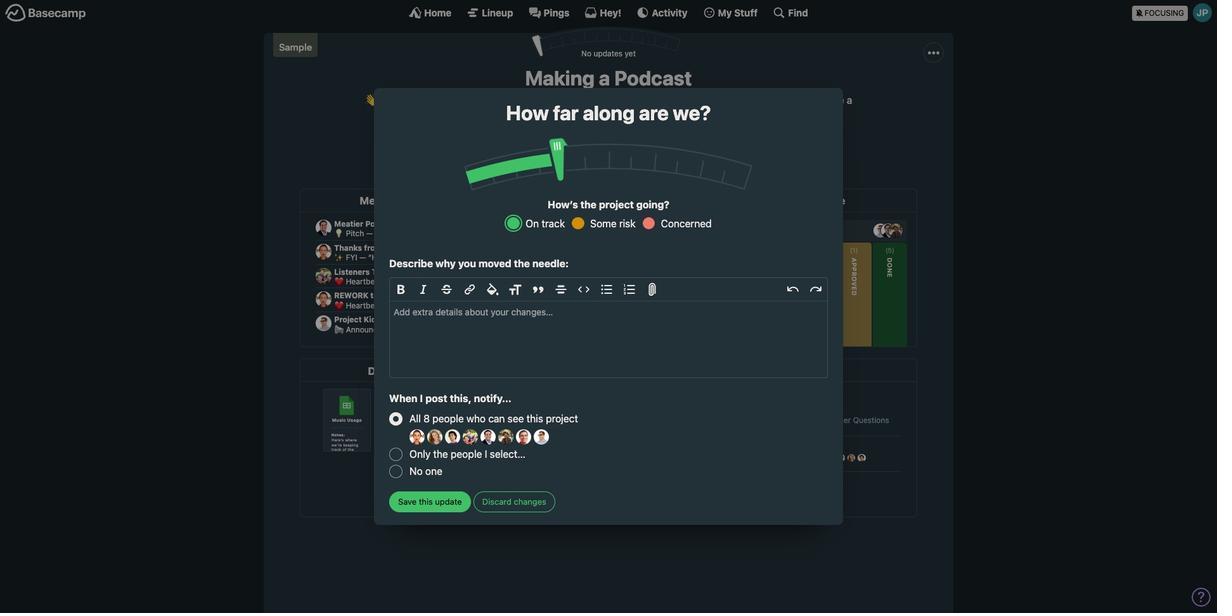 Task type: describe. For each thing, give the bounding box(es) containing it.
on
[[526, 218, 539, 229]]

josh fiske image
[[481, 430, 496, 445]]

main element
[[0, 0, 1217, 25]]

one
[[425, 466, 443, 478]]

we?
[[673, 101, 711, 125]]

1 to from the left
[[491, 94, 500, 106]]

👋
[[365, 94, 378, 106]]

showcase
[[503, 94, 549, 106]]

james peterson image
[[1193, 3, 1212, 22]]

we
[[573, 94, 586, 106]]

who
[[467, 413, 486, 425]]

basecamp
[[608, 94, 656, 106]]

activity link
[[637, 6, 688, 19]]

set up people
[[487, 148, 540, 158]]

annie bryan image
[[557, 143, 577, 164]]

my
[[718, 7, 732, 18]]

the for how's the project going?
[[581, 199, 597, 210]]

making
[[525, 66, 595, 90]]

no
[[410, 466, 423, 478]]

far
[[553, 101, 579, 125]]

hey!
[[600, 7, 622, 18]]

how's the project going?
[[548, 199, 670, 210]]

lineup link
[[467, 6, 513, 19]]

Add extra details about your changes… text field
[[390, 302, 827, 378]]

focusing button
[[1132, 0, 1217, 25]]

my stuff button
[[703, 6, 758, 19]]

why
[[436, 258, 456, 269]]

concerned link
[[641, 216, 712, 232]]

8
[[424, 413, 430, 425]]

sample element
[[273, 33, 318, 57]]

hey! button
[[585, 6, 622, 19]]

cheryl walters image
[[580, 143, 600, 164]]

cheryl walters image
[[427, 430, 443, 445]]

moved from 0 to  out of 100 and marked green image
[[549, 137, 572, 183]]

set up people link
[[478, 143, 549, 164]]

josh fiske image
[[648, 143, 668, 164]]

switch accounts image
[[5, 3, 86, 23]]

activity
[[652, 7, 688, 18]]

a right make
[[698, 94, 703, 106]]

use
[[589, 94, 605, 106]]

discard changes
[[482, 497, 546, 507]]

rework.
[[776, 94, 820, 106]]

some risk
[[590, 218, 636, 229]]

annie bryan image
[[410, 430, 425, 445]]

discard changes link
[[474, 492, 555, 513]]

focusing
[[1145, 8, 1184, 17]]

project inside making a podcast 👋 this is a sample project to showcase how we use basecamp to make a podcast called rework. take a look around and explore!
[[456, 94, 489, 106]]

discard
[[482, 497, 512, 507]]

people for the
[[451, 449, 482, 461]]

steve marsh image
[[516, 430, 531, 445]]

how far along are we?
[[506, 101, 711, 125]]

select…
[[490, 449, 526, 461]]

people on this project element
[[554, 133, 739, 166]]

around
[[574, 110, 606, 121]]

up
[[502, 148, 512, 158]]

look
[[552, 110, 571, 121]]

podcast
[[615, 66, 692, 90]]

pings button
[[529, 6, 570, 19]]

people for 8
[[433, 413, 464, 425]]

nicole katz image
[[498, 430, 514, 445]]

describe why you moved the needle:
[[389, 258, 569, 269]]

home link
[[409, 6, 452, 19]]

this
[[527, 413, 543, 425]]

concerned
[[661, 218, 712, 229]]

some risk link
[[570, 216, 636, 232]]

risk
[[619, 218, 636, 229]]

moved
[[479, 258, 512, 269]]

take
[[823, 94, 844, 106]]

describe
[[389, 258, 433, 269]]

no one
[[410, 466, 443, 478]]



Task type: vqa. For each thing, say whether or not it's contained in the screenshot.
someone
no



Task type: locate. For each thing, give the bounding box(es) containing it.
changes
[[514, 497, 546, 507]]

the down cheryl walters image
[[433, 449, 448, 461]]

victor cooper image right steve marsh image
[[534, 430, 549, 445]]

jennifer young image
[[463, 430, 478, 445]]

all
[[410, 413, 421, 425]]

people
[[514, 148, 540, 158], [433, 413, 464, 425], [451, 449, 482, 461]]

sample
[[421, 94, 454, 106]]

stuff
[[734, 7, 758, 18]]

victor cooper image for steve marsh icon
[[716, 143, 737, 164]]

some
[[590, 218, 617, 229]]

people right "up"
[[514, 148, 540, 158]]

0 vertical spatial people
[[514, 148, 540, 158]]

track
[[542, 218, 565, 229]]

nicole katz image
[[671, 143, 691, 164]]

can
[[488, 413, 505, 425]]

when
[[389, 393, 418, 404]]

how
[[551, 94, 570, 106]]

to
[[491, 94, 500, 106], [658, 94, 668, 106]]

to left make
[[658, 94, 668, 106]]

2 horizontal spatial the
[[581, 199, 597, 210]]

1 vertical spatial i
[[485, 449, 487, 461]]

1 horizontal spatial project
[[546, 413, 578, 425]]

this,
[[450, 393, 472, 404]]

project right this
[[546, 413, 578, 425]]

set
[[487, 148, 500, 158]]

to left showcase
[[491, 94, 500, 106]]

2 to from the left
[[658, 94, 668, 106]]

project up some risk
[[599, 199, 634, 210]]

2 horizontal spatial project
[[599, 199, 634, 210]]

a right take
[[847, 94, 852, 106]]

1 vertical spatial the
[[514, 258, 530, 269]]

people down jennifer young image
[[451, 449, 482, 461]]

a up the use
[[599, 66, 610, 90]]

1 horizontal spatial victor cooper image
[[716, 143, 737, 164]]

needle:
[[532, 258, 569, 269]]

is
[[402, 94, 410, 106]]

0 vertical spatial project
[[456, 94, 489, 106]]

on track
[[526, 218, 565, 229]]

make
[[670, 94, 695, 106]]

you
[[458, 258, 476, 269]]

are
[[639, 101, 669, 125]]

along
[[583, 101, 635, 125]]

see
[[508, 413, 524, 425]]

1 vertical spatial people
[[433, 413, 464, 425]]

project
[[456, 94, 489, 106], [599, 199, 634, 210], [546, 413, 578, 425]]

the up the some risk link
[[581, 199, 597, 210]]

project right sample
[[456, 94, 489, 106]]

lineup
[[482, 7, 513, 18]]

my stuff
[[718, 7, 758, 18]]

1 vertical spatial project
[[599, 199, 634, 210]]

pings
[[544, 7, 570, 18]]

victor cooper image for steve marsh image
[[534, 430, 549, 445]]

1 horizontal spatial the
[[514, 258, 530, 269]]

2 vertical spatial project
[[546, 413, 578, 425]]

i left post on the bottom left of page
[[420, 393, 423, 404]]

victor cooper image right steve marsh icon
[[716, 143, 737, 164]]

1 horizontal spatial to
[[658, 94, 668, 106]]

home
[[424, 7, 452, 18]]

explore!
[[629, 110, 665, 121]]

0 horizontal spatial the
[[433, 449, 448, 461]]

only
[[410, 449, 431, 461]]

jared davis image
[[445, 430, 460, 445]]

0 horizontal spatial i
[[420, 393, 423, 404]]

on track link
[[505, 216, 565, 232]]

2 vertical spatial the
[[433, 449, 448, 461]]

podcast
[[706, 94, 743, 106]]

0 horizontal spatial project
[[456, 94, 489, 106]]

None submit
[[389, 492, 471, 513]]

1 horizontal spatial i
[[485, 449, 487, 461]]

people inside set up people link
[[514, 148, 540, 158]]

all 8 people who can see this project
[[410, 413, 578, 425]]

jennifer young image
[[625, 143, 645, 164]]

notify…
[[474, 393, 512, 404]]

going?
[[636, 199, 670, 210]]

moved from 0 to  out of 100 and marked green element
[[79, 87, 1037, 188]]

when i post this, notify…
[[389, 393, 512, 404]]

steve marsh image
[[694, 143, 714, 164]]

jared davis image
[[602, 143, 623, 164]]

0 horizontal spatial victor cooper image
[[534, 430, 549, 445]]

1 vertical spatial victor cooper image
[[534, 430, 549, 445]]

i down josh fiske image
[[485, 449, 487, 461]]

0 vertical spatial the
[[581, 199, 597, 210]]

victor cooper image
[[716, 143, 737, 164], [534, 430, 549, 445]]

2 vertical spatial people
[[451, 449, 482, 461]]

the for only the people i select…
[[433, 449, 448, 461]]

find
[[788, 7, 808, 18]]

a right is
[[412, 94, 418, 106]]

post
[[426, 393, 447, 404]]

0 vertical spatial i
[[420, 393, 423, 404]]

called
[[746, 94, 773, 106]]

the
[[581, 199, 597, 210], [514, 258, 530, 269], [433, 449, 448, 461]]

and
[[609, 110, 626, 121]]

the right moved
[[514, 258, 530, 269]]

how
[[506, 101, 549, 125]]

i
[[420, 393, 423, 404], [485, 449, 487, 461]]

a
[[599, 66, 610, 90], [412, 94, 418, 106], [698, 94, 703, 106], [847, 94, 852, 106]]

only the people i select…
[[410, 449, 526, 461]]

people for up
[[514, 148, 540, 158]]

find button
[[773, 6, 808, 19]]

making a podcast 👋 this is a sample project to showcase how we use basecamp to make a podcast called rework. take a look around and explore!
[[365, 66, 852, 121]]

0 vertical spatial victor cooper image
[[716, 143, 737, 164]]

people up jared davis image
[[433, 413, 464, 425]]

sample
[[279, 41, 312, 52]]

how's
[[548, 199, 578, 210]]

this
[[380, 94, 400, 106]]

0 horizontal spatial to
[[491, 94, 500, 106]]



